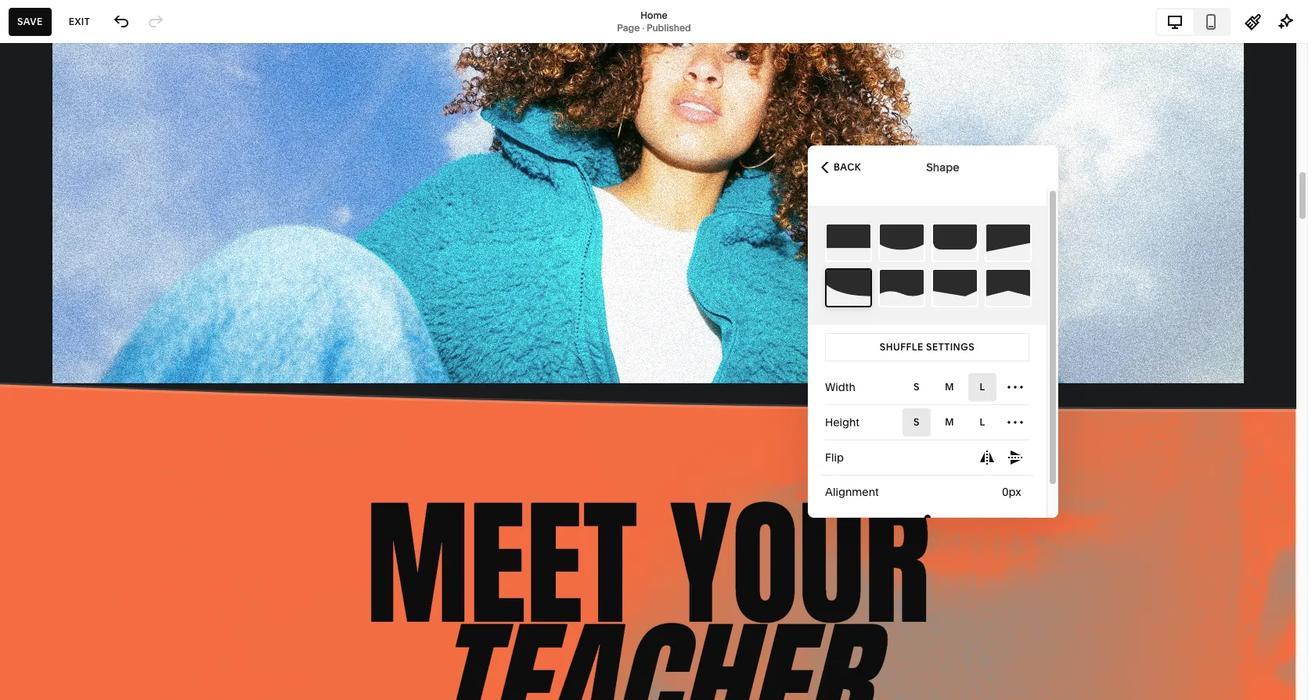 Task type: locate. For each thing, give the bounding box(es) containing it.
group
[[965, 435, 1038, 481]]

s
[[914, 381, 920, 393], [914, 417, 920, 428]]

save
[[17, 15, 43, 27]]

m
[[945, 381, 955, 393], [945, 417, 955, 428]]

1 option group from the top
[[903, 374, 1030, 402]]

2 option group from the top
[[903, 409, 1030, 437]]

contacts link
[[26, 181, 174, 200]]

0 vertical spatial s
[[914, 381, 920, 393]]

selling link
[[26, 125, 174, 143]]

1 l from the top
[[980, 381, 986, 393]]

back button
[[817, 150, 866, 184]]

m for width
[[945, 381, 955, 393]]

tab list
[[1158, 9, 1230, 34]]

analytics link
[[26, 209, 174, 228]]

jagged shape image
[[934, 270, 977, 306]]

home
[[641, 9, 668, 21]]

s right height on the right bottom of page
[[914, 417, 920, 428]]

1 vertical spatial s
[[914, 417, 920, 428]]

option group
[[903, 374, 1030, 402], [903, 409, 1030, 437]]

exit
[[69, 15, 90, 27]]

1 vertical spatial l
[[980, 417, 986, 428]]

asset library
[[26, 540, 104, 556]]

soft corners shape image
[[934, 225, 977, 261]]

selling
[[26, 125, 66, 141]]

page
[[617, 22, 640, 33]]

2 s from the top
[[914, 417, 920, 428]]

1 vertical spatial m
[[945, 417, 955, 428]]

website
[[26, 97, 75, 113]]

s down shuffle settings button
[[914, 381, 920, 393]]

rounded shape image
[[880, 225, 924, 261]]

0 vertical spatial option group
[[903, 374, 1030, 402]]

flip
[[825, 451, 844, 465]]

pointed shape image
[[987, 270, 1031, 306]]

2 l from the top
[[980, 417, 986, 428]]

settings
[[927, 341, 975, 353]]

contacts
[[26, 182, 80, 197]]

l for height
[[980, 417, 986, 428]]

l
[[980, 381, 986, 393], [980, 417, 986, 428]]

1 m from the top
[[945, 381, 955, 393]]

1 s from the top
[[914, 381, 920, 393]]

1 vertical spatial option group
[[903, 409, 1030, 437]]

0 vertical spatial l
[[980, 381, 986, 393]]

0 vertical spatial m
[[945, 381, 955, 393]]

2 m from the top
[[945, 417, 955, 428]]

exit button
[[60, 7, 99, 36]]

s for height
[[914, 417, 920, 428]]



Task type: vqa. For each thing, say whether or not it's contained in the screenshot.
2nd Content from the top
no



Task type: describe. For each thing, give the bounding box(es) containing it.
height
[[825, 416, 860, 430]]

asset library link
[[26, 539, 174, 558]]

l for width
[[980, 381, 986, 393]]

library
[[63, 540, 104, 556]]

wavy shape image
[[880, 270, 924, 306]]

shuffle settings
[[880, 341, 975, 353]]

marketing link
[[26, 153, 174, 172]]

back
[[834, 161, 862, 173]]

option group for height
[[903, 409, 1030, 437]]

scheduling
[[26, 238, 93, 254]]

s for width
[[914, 381, 920, 393]]

save button
[[9, 7, 51, 36]]

m for height
[[945, 417, 955, 428]]

marketing
[[26, 154, 87, 169]]

Alignment text field
[[1002, 484, 1025, 501]]

analytics
[[26, 210, 81, 226]]

asset
[[26, 540, 60, 556]]

scalloped shape image
[[827, 270, 871, 306]]

shape
[[927, 160, 960, 174]]

no shape image
[[827, 225, 871, 261]]

shuffle
[[880, 341, 924, 353]]

slanted shape image
[[987, 225, 1031, 261]]

home page · published
[[617, 9, 691, 33]]

Alignment range field
[[825, 501, 1030, 535]]

scheduling link
[[26, 237, 174, 256]]

alignment
[[825, 486, 879, 500]]

·
[[642, 22, 645, 33]]

width
[[825, 381, 856, 395]]

shuffle settings button
[[825, 334, 1030, 362]]

option group for width
[[903, 374, 1030, 402]]

website link
[[26, 96, 174, 115]]

published
[[647, 22, 691, 33]]



